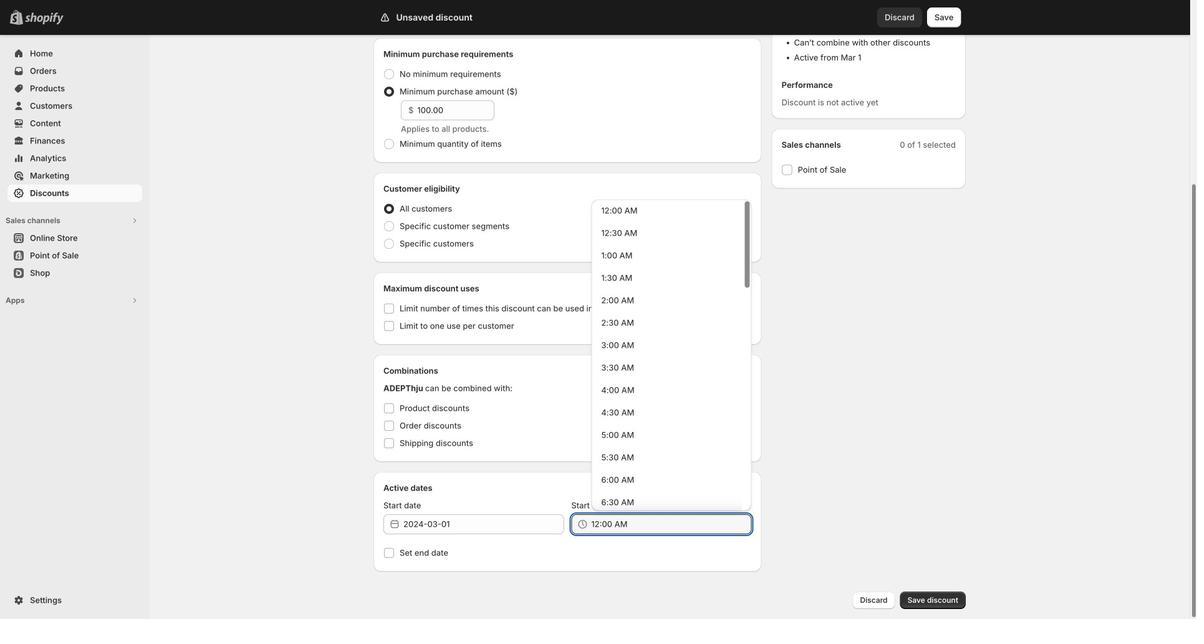 Task type: vqa. For each thing, say whether or not it's contained in the screenshot.
list box
yes



Task type: locate. For each thing, give the bounding box(es) containing it.
list box
[[592, 200, 743, 620]]

0.00 text field
[[418, 100, 495, 120]]



Task type: describe. For each thing, give the bounding box(es) containing it.
shopify image
[[25, 12, 64, 25]]

YYYY-MM-DD text field
[[404, 515, 564, 535]]

Enter time text field
[[592, 515, 752, 535]]



